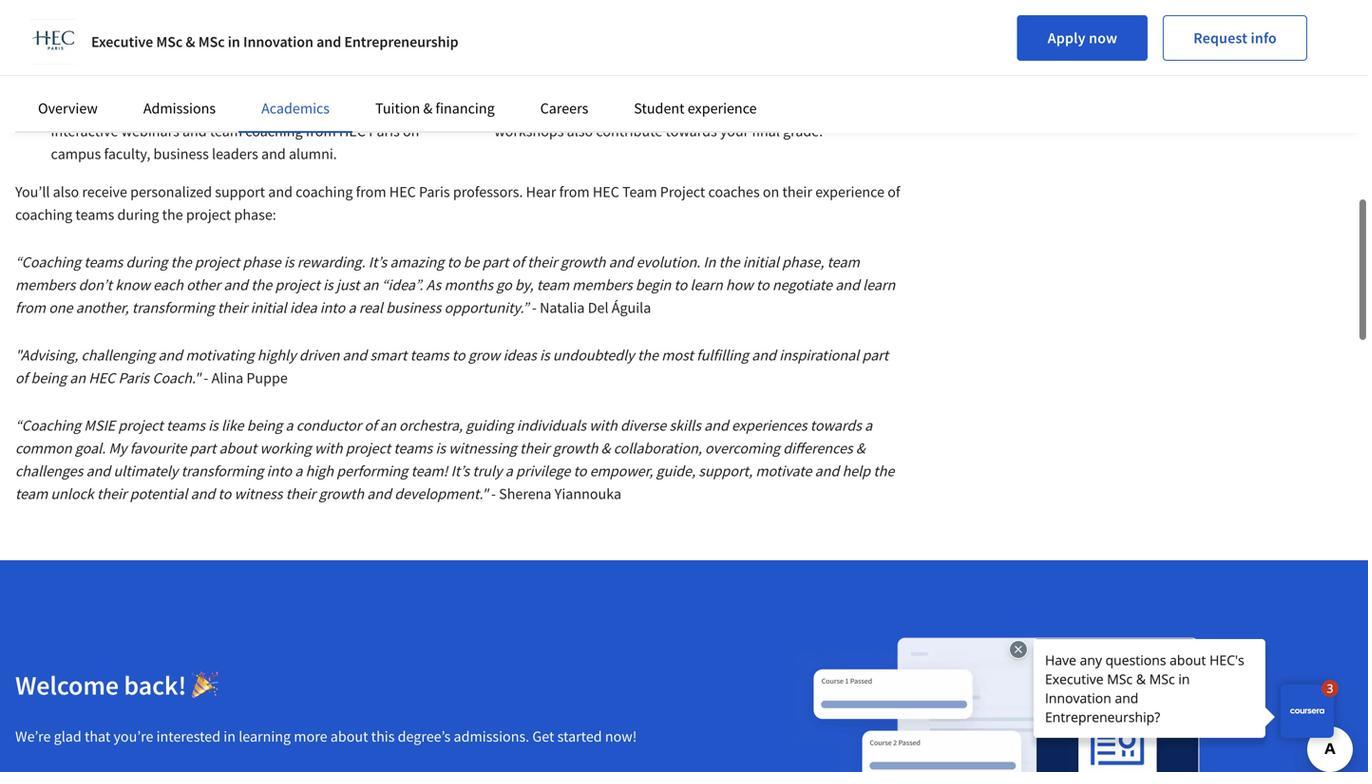 Task type: locate. For each thing, give the bounding box(es) containing it.
life.
[[328, 21, 352, 40]]

and inside you'll also receive personalized support and coaching from hec paris professors. hear from hec team project coaches on their experience of coaching teams during the project phase:
[[268, 183, 293, 202]]

msc down innovation
[[156, 32, 183, 51]]

1 horizontal spatial experience
[[816, 183, 885, 202]]

is down orchestra,
[[436, 439, 446, 458]]

to up yiannouka
[[574, 462, 587, 481]]

it's left truly at the bottom left of page
[[451, 462, 470, 481]]

course overview both program paths have 20 course modules, facilitated interactive webinars and team coaching from hec paris on- campus faculty, business leaders and alumni.
[[51, 76, 424, 164]]

and up the phase:
[[268, 183, 293, 202]]

also down the 'careers'
[[567, 122, 593, 141]]

high
[[306, 462, 334, 481]]

msc down entrepreneurship,
[[198, 32, 225, 51]]

business down webinars
[[154, 144, 209, 164]]

0 vertical spatial help
[[636, 0, 664, 17]]

phase
[[243, 253, 281, 272]]

0 vertical spatial initial
[[743, 253, 779, 272]]

your
[[129, 21, 158, 40], [720, 122, 749, 141]]

0 vertical spatial experience
[[688, 99, 757, 118]]

initial left idea
[[251, 299, 287, 318]]

0 vertical spatial during
[[117, 205, 159, 224]]

hec down challenging
[[89, 369, 115, 388]]

1 vertical spatial with
[[315, 439, 343, 458]]

business down the "idea".
[[386, 299, 442, 318]]

started
[[558, 728, 602, 747]]

0 horizontal spatial into
[[267, 462, 292, 481]]

1 horizontal spatial being
[[247, 416, 283, 435]]

their right unlock
[[97, 485, 127, 504]]

1 "coaching from the top
[[15, 253, 81, 272]]

experience up final
[[688, 99, 757, 118]]

guiding
[[466, 416, 514, 435]]

go
[[496, 276, 512, 295]]

project
[[660, 183, 706, 202]]

part right inspirational
[[863, 346, 889, 365]]

performing
[[337, 462, 408, 481]]

- for - natalia del águila
[[532, 299, 537, 318]]

into down working
[[267, 462, 292, 481]]

experience down grade.
[[816, 183, 885, 202]]

0 vertical spatial into
[[320, 299, 345, 318]]

their down 'other'
[[218, 299, 248, 318]]

workshops
[[495, 122, 564, 141]]

1 vertical spatial also
[[53, 183, 79, 202]]

growth
[[561, 253, 606, 272], [553, 439, 598, 458], [319, 485, 364, 504]]

teams right smart on the left top of the page
[[410, 346, 449, 365]]

1 vertical spatial help
[[843, 462, 871, 481]]

your inside group work team-based project work and community-building workshops also contribute towards your final grade.
[[720, 122, 749, 141]]

0 horizontal spatial also
[[53, 183, 79, 202]]

2 vertical spatial -
[[491, 485, 496, 504]]

to left grow
[[452, 346, 465, 365]]

project up contribute at the top
[[575, 99, 620, 118]]

alumni.
[[289, 144, 337, 164]]

águila
[[612, 299, 651, 318]]

paris inside "advising, challenging and motivating highly driven and smart teams to grow ideas is undoubtedly the most fulfilling and inspirational part of being an hec paris coach."
[[118, 369, 149, 388]]

1 horizontal spatial an
[[363, 276, 379, 295]]

0 vertical spatial towards
[[666, 122, 717, 141]]

ideas
[[503, 346, 537, 365]]

0 vertical spatial -
[[532, 299, 537, 318]]

paris
[[369, 122, 400, 141], [419, 183, 450, 202], [118, 369, 149, 388]]

team!
[[411, 462, 448, 481]]

part right favourite
[[190, 439, 216, 458]]

paris left professors.
[[419, 183, 450, 202]]

unlock
[[51, 485, 94, 504]]

del
[[588, 299, 609, 318]]

0 vertical spatial paris
[[369, 122, 400, 141]]

20
[[214, 99, 229, 118]]

"coaching inside "coaching teams during the project phase is rewarding. it's amazing to be part of their growth and evolution. in the initial phase, team members don't know each other and the project is just an "idea". as months go by, team members begin to learn how to negotiate and learn from one another, transforming their initial idea into a real business opportunity."
[[15, 253, 81, 272]]

1 vertical spatial business
[[386, 299, 442, 318]]

"coaching msie project teams is like being a conductor of an orchestra, guiding individuals with diverse skills and experiences towards a common goal. my favourite part about working with project teams is witnessing their growth & collaboration, overcoming differences & challenges and ultimately transforming into a high performing team! it's truly a privilege to empower, guide, support, motivate and help the team unlock their potential and to witness their growth and development."
[[15, 416, 895, 504]]

overview
[[99, 76, 160, 95], [38, 99, 98, 118]]

1 vertical spatial towards
[[811, 416, 862, 435]]

0 horizontal spatial -
[[204, 369, 209, 388]]

1 vertical spatial transforming
[[181, 462, 264, 481]]

1 vertical spatial during
[[126, 253, 168, 272]]

community-
[[686, 99, 763, 118]]

1 horizontal spatial overview
[[99, 76, 160, 95]]

1 learn from the left
[[691, 276, 723, 295]]

an inside "coaching teams during the project phase is rewarding. it's amazing to be part of their growth and evolution. in the initial phase, team members don't know each other and the project is just an "idea". as months go by, team members begin to learn how to negotiate and learn from one another, transforming their initial idea into a real business opportunity."
[[363, 276, 379, 295]]

- down by,
[[532, 299, 537, 318]]

0 horizontal spatial help
[[636, 0, 664, 17]]

part
[[483, 253, 509, 272], [863, 346, 889, 365], [190, 439, 216, 458]]

towards up 'differences'
[[811, 416, 862, 435]]

0 horizontal spatial your
[[129, 21, 158, 40]]

hec down facilitated
[[339, 122, 366, 141]]

an left orchestra,
[[380, 416, 396, 435]]

1 horizontal spatial -
[[491, 485, 496, 504]]

members up del
[[573, 276, 633, 295]]

also right you'll
[[53, 183, 79, 202]]

0 horizontal spatial about
[[219, 439, 257, 458]]

1 vertical spatial on
[[763, 183, 780, 202]]

1 horizontal spatial members
[[573, 276, 633, 295]]

1 horizontal spatial into
[[320, 299, 345, 318]]

help left 'understand'
[[636, 0, 664, 17]]

1 horizontal spatial part
[[483, 253, 509, 272]]

it's inside the "coaching msie project teams is like being a conductor of an orchestra, guiding individuals with diverse skills and experiences towards a common goal. my favourite part about working with project teams is witnessing their growth & collaboration, overcoming differences & challenges and ultimately transforming into a high performing team! it's truly a privilege to empower, guide, support, motivate and help the team unlock their potential and to witness their growth and development."
[[451, 462, 470, 481]]

1 horizontal spatial it's
[[451, 462, 470, 481]]

student
[[634, 99, 685, 118]]

on up aspect
[[91, 0, 108, 17]]

members
[[15, 276, 76, 295], [573, 276, 633, 295]]

is right ideas
[[540, 346, 550, 365]]

project inside group work team-based project work and community-building workshops also contribute towards your final grade.
[[575, 99, 620, 118]]

every
[[30, 21, 65, 40]]

during down personalized
[[117, 205, 159, 224]]

members up one
[[15, 276, 76, 295]]

- alina puppe
[[201, 369, 288, 388]]

being inside the "coaching msie project teams is like being a conductor of an orchestra, guiding individuals with diverse skills and experiences towards a common goal. my favourite part about working with project teams is witnessing their growth & collaboration, overcoming differences & challenges and ultimately transforming into a high performing team! it's truly a privilege to empower, guide, support, motivate and help the team unlock their potential and to witness their growth and development."
[[247, 416, 283, 435]]

an inside "advising, challenging and motivating highly driven and smart teams to grow ideas is undoubtedly the most fulfilling and inspirational part of being an hec paris coach."
[[70, 369, 86, 388]]

1 vertical spatial coaching
[[296, 183, 353, 202]]

project down support
[[186, 205, 231, 224]]

project up 'other'
[[195, 253, 240, 272]]

during inside "coaching teams during the project phase is rewarding. it's amazing to be part of their growth and evolution. in the initial phase, team members don't know each other and the project is just an "idea". as months go by, team members begin to learn how to negotiate and learn from one another, transforming their initial idea into a real business opportunity."
[[126, 253, 168, 272]]

0 vertical spatial it's
[[369, 253, 387, 272]]

course
[[51, 76, 96, 95]]

opportunity
[[813, 0, 890, 17]]

🎉
[[192, 669, 218, 703]]

0 horizontal spatial part
[[190, 439, 216, 458]]

1 vertical spatial initial
[[251, 299, 287, 318]]

coaching down "course"
[[246, 122, 303, 141]]

of inside "advising, challenging and motivating highly driven and smart teams to grow ideas is undoubtedly the most fulfilling and inspirational part of being an hec paris coach."
[[15, 369, 28, 388]]

1 horizontal spatial towards
[[811, 416, 862, 435]]

motivating
[[186, 346, 254, 365]]

being down "advising,
[[31, 369, 67, 388]]

learning
[[239, 728, 291, 747]]

during inside you'll also receive personalized support and coaching from hec paris professors. hear from hec team project coaches on their experience of coaching teams during the project phase:
[[117, 205, 159, 224]]

part inside "coaching teams during the project phase is rewarding. it's amazing to be part of their growth and evolution. in the initial phase, team members don't know each other and the project is just an "idea". as months go by, team members begin to learn how to negotiate and learn from one another, transforming their initial idea into a real business opportunity."
[[483, 253, 509, 272]]

1 vertical spatial paris
[[419, 183, 450, 202]]

growth up - natalia del águila on the top left of page
[[561, 253, 606, 272]]

growth down high
[[319, 485, 364, 504]]

truly
[[473, 462, 502, 481]]

- for - sherena yiannouka
[[491, 485, 496, 504]]

yiannouka
[[555, 485, 622, 504]]

overview down the course on the top left of page
[[38, 99, 98, 118]]

1 horizontal spatial help
[[843, 462, 871, 481]]

0 horizontal spatial on
[[91, 0, 108, 17]]

2 vertical spatial coaching
[[15, 205, 72, 224]]

1 horizontal spatial on
[[763, 183, 780, 202]]

you're
[[114, 728, 153, 747]]

0 horizontal spatial learn
[[691, 276, 723, 295]]

we're glad that you're interested in learning more about this degree's admissions. get started now!
[[15, 728, 637, 747]]

your down innovation
[[129, 21, 158, 40]]

1 horizontal spatial business
[[386, 299, 442, 318]]

modules,
[[278, 99, 337, 118]]

1 vertical spatial about
[[331, 728, 368, 747]]

0 vertical spatial an
[[363, 276, 379, 295]]

as
[[426, 276, 441, 295]]

1 horizontal spatial msc
[[198, 32, 225, 51]]

about left this on the left bottom of the page
[[331, 728, 368, 747]]

0 horizontal spatial business
[[154, 144, 209, 164]]

0 vertical spatial coaching
[[246, 122, 303, 141]]

smart
[[370, 346, 407, 365]]

being up working
[[247, 416, 283, 435]]

teams inside "coaching teams during the project phase is rewarding. it's amazing to be part of their growth and evolution. in the initial phase, team members don't know each other and the project is just an "idea". as months go by, team members begin to learn how to negotiate and learn from one another, transforming their initial idea into a real business opportunity."
[[84, 253, 123, 272]]

a inside "coaching teams during the project phase is rewarding. it's amazing to be part of their growth and evolution. in the initial phase, team members don't know each other and the project is just an "idea". as months go by, team members begin to learn how to negotiate and learn from one another, transforming their initial idea into a real business opportunity."
[[348, 299, 356, 318]]

1 vertical spatial part
[[863, 346, 889, 365]]

0 horizontal spatial towards
[[666, 122, 717, 141]]

0 vertical spatial business
[[154, 144, 209, 164]]

mindset
[[460, 0, 512, 17]]

and down entrepreneurship,
[[242, 21, 267, 40]]

learn down in
[[691, 276, 723, 295]]

towards down 'student experience' link
[[666, 122, 717, 141]]

0 vertical spatial part
[[483, 253, 509, 272]]

coaching inside course overview both program paths have 20 course modules, facilitated interactive webinars and team coaching from hec paris on- campus faculty, business leaders and alumni.
[[246, 122, 303, 141]]

now!
[[605, 728, 637, 747]]

to right approaches
[[620, 0, 633, 17]]

2 horizontal spatial part
[[863, 346, 889, 365]]

1 vertical spatial overview
[[38, 99, 98, 118]]

0 vertical spatial overview
[[99, 76, 160, 95]]

admissions link
[[143, 99, 216, 118]]

of inside by focusing on innovation and entrepreneurship, you'll develop a new mindset and approaches to help understand and create opportunity in every aspect of your professional and personal life.
[[113, 21, 126, 40]]

0 vertical spatial on
[[91, 0, 108, 17]]

of
[[113, 21, 126, 40], [888, 183, 901, 202], [512, 253, 525, 272], [15, 369, 28, 388], [365, 416, 377, 435]]

and right 'other'
[[224, 276, 248, 295]]

1 horizontal spatial learn
[[863, 276, 896, 295]]

natalia
[[540, 299, 585, 318]]

2 vertical spatial paris
[[118, 369, 149, 388]]

experience
[[688, 99, 757, 118], [816, 183, 885, 202]]

0 vertical spatial your
[[129, 21, 158, 40]]

1 vertical spatial growth
[[553, 439, 598, 458]]

that
[[85, 728, 111, 747]]

financing
[[436, 99, 495, 118]]

0 horizontal spatial an
[[70, 369, 86, 388]]

1 vertical spatial your
[[720, 122, 749, 141]]

msie
[[84, 416, 115, 435]]

0 horizontal spatial members
[[15, 276, 76, 295]]

2 horizontal spatial an
[[380, 416, 396, 435]]

team inside course overview both program paths have 20 course modules, facilitated interactive webinars and team coaching from hec paris on- campus faculty, business leaders and alumni.
[[210, 122, 243, 141]]

highly
[[257, 346, 296, 365]]

with left diverse in the bottom of the page
[[590, 416, 618, 435]]

apply
[[1048, 29, 1086, 48]]

2 "coaching from the top
[[15, 416, 81, 435]]

just
[[336, 276, 360, 295]]

0 horizontal spatial being
[[31, 369, 67, 388]]

their inside you'll also receive personalized support and coaching from hec paris professors. hear from hec team project coaches on their experience of coaching teams during the project phase:
[[783, 183, 813, 202]]

during
[[117, 205, 159, 224], [126, 253, 168, 272]]

1 vertical spatial it's
[[451, 462, 470, 481]]

teams inside "advising, challenging and motivating highly driven and smart teams to grow ideas is undoubtedly the most fulfilling and inspirational part of being an hec paris coach."
[[410, 346, 449, 365]]

and right mindset
[[515, 0, 540, 17]]

0 horizontal spatial msc
[[156, 32, 183, 51]]

an down "advising,
[[70, 369, 86, 388]]

to
[[620, 0, 633, 17], [447, 253, 461, 272], [674, 276, 688, 295], [757, 276, 770, 295], [452, 346, 465, 365], [574, 462, 587, 481], [218, 485, 231, 504]]

another,
[[76, 299, 129, 318]]

on
[[91, 0, 108, 17], [763, 183, 780, 202]]

2 vertical spatial an
[[380, 416, 396, 435]]

business inside course overview both program paths have 20 course modules, facilitated interactive webinars and team coaching from hec paris on- campus faculty, business leaders and alumni.
[[154, 144, 209, 164]]

conductor
[[296, 416, 361, 435]]

2 horizontal spatial -
[[532, 299, 537, 318]]

an
[[363, 276, 379, 295], [70, 369, 86, 388], [380, 416, 396, 435]]

during up know
[[126, 253, 168, 272]]

development."
[[395, 485, 488, 504]]

transforming up witness
[[181, 462, 264, 481]]

1 horizontal spatial paris
[[369, 122, 400, 141]]

growth down individuals
[[553, 439, 598, 458]]

from up alumni.
[[306, 122, 336, 141]]

- for - alina puppe
[[204, 369, 209, 388]]

coaching down alumni.
[[296, 183, 353, 202]]

1 horizontal spatial your
[[720, 122, 749, 141]]

contribute
[[596, 122, 663, 141]]

and up águila
[[609, 253, 634, 272]]

real
[[359, 299, 383, 318]]

paris inside you'll also receive personalized support and coaching from hec paris professors. hear from hec team project coaches on their experience of coaching teams during the project phase:
[[419, 183, 450, 202]]

2 msc from the left
[[198, 32, 225, 51]]

course
[[232, 99, 275, 118]]

in down by on the left top of the page
[[15, 21, 27, 40]]

0 vertical spatial being
[[31, 369, 67, 388]]

1 vertical spatial an
[[70, 369, 86, 388]]

1 horizontal spatial also
[[567, 122, 593, 141]]

"coaching up common on the left of the page
[[15, 416, 81, 435]]

being inside "advising, challenging and motivating highly driven and smart teams to grow ideas is undoubtedly the most fulfilling and inspirational part of being an hec paris coach."
[[31, 369, 67, 388]]

their down grade.
[[783, 183, 813, 202]]

with down conductor
[[315, 439, 343, 458]]

a
[[419, 0, 427, 17], [348, 299, 356, 318], [286, 416, 293, 435], [865, 416, 873, 435], [295, 462, 303, 481], [506, 462, 513, 481]]

help down 'differences'
[[843, 462, 871, 481]]

empower,
[[590, 462, 653, 481]]

1 vertical spatial "coaching
[[15, 416, 81, 435]]

an right "just"
[[363, 276, 379, 295]]

experience inside you'll also receive personalized support and coaching from hec paris professors. hear from hec team project coaches on their experience of coaching teams during the project phase:
[[816, 183, 885, 202]]

to inside "advising, challenging and motivating highly driven and smart teams to grow ideas is undoubtedly the most fulfilling and inspirational part of being an hec paris coach."
[[452, 346, 465, 365]]

into inside the "coaching msie project teams is like being a conductor of an orchestra, guiding individuals with diverse skills and experiences towards a common goal. my favourite part about working with project teams is witnessing their growth & collaboration, overcoming differences & challenges and ultimately transforming into a high performing team! it's truly a privilege to empower, guide, support, motivate and help the team unlock their potential and to witness their growth and development."
[[267, 462, 292, 481]]

2 vertical spatial part
[[190, 439, 216, 458]]

1 horizontal spatial initial
[[743, 253, 779, 272]]

being
[[31, 369, 67, 388], [247, 416, 283, 435]]

into down "just"
[[320, 299, 345, 318]]

team down 20
[[210, 122, 243, 141]]

0 vertical spatial "coaching
[[15, 253, 81, 272]]

0 vertical spatial about
[[219, 439, 257, 458]]

1 horizontal spatial with
[[590, 416, 618, 435]]

0 horizontal spatial initial
[[251, 299, 287, 318]]

from inside course overview both program paths have 20 course modules, facilitated interactive webinars and team coaching from hec paris on- campus faculty, business leaders and alumni.
[[306, 122, 336, 141]]

also inside you'll also receive personalized support and coaching from hec paris professors. hear from hec team project coaches on their experience of coaching teams during the project phase:
[[53, 183, 79, 202]]

and right negotiate
[[836, 276, 860, 295]]

team inside the "coaching msie project teams is like being a conductor of an orchestra, guiding individuals with diverse skills and experiences towards a common goal. my favourite part about working with project teams is witnessing their growth & collaboration, overcoming differences & challenges and ultimately transforming into a high performing team! it's truly a privilege to empower, guide, support, motivate and help the team unlock their potential and to witness their growth and development."
[[15, 485, 48, 504]]

teams inside you'll also receive personalized support and coaching from hec paris professors. hear from hec team project coaches on their experience of coaching teams during the project phase:
[[76, 205, 114, 224]]

1 msc from the left
[[156, 32, 183, 51]]

1 vertical spatial being
[[247, 416, 283, 435]]

tuition & financing link
[[376, 99, 495, 118]]

0 horizontal spatial it's
[[369, 253, 387, 272]]

individuals
[[517, 416, 587, 435]]

2 horizontal spatial paris
[[419, 183, 450, 202]]

challenging
[[81, 346, 155, 365]]

"coaching for "coaching msie project teams is like being a conductor of an orchestra, guiding individuals with diverse skills and experiences towards a common goal. my favourite part about working with project teams is witnessing their growth & collaboration, overcoming differences & challenges and ultimately transforming into a high performing team! it's truly a privilege to empower, guide, support, motivate and help the team unlock their potential and to witness their growth and development."
[[15, 416, 81, 435]]

0 vertical spatial transforming
[[132, 299, 215, 318]]

ultimately
[[114, 462, 178, 481]]

1 vertical spatial into
[[267, 462, 292, 481]]

0 vertical spatial growth
[[561, 253, 606, 272]]

transforming inside "coaching teams during the project phase is rewarding. it's amazing to be part of their growth and evolution. in the initial phase, team members don't know each other and the project is just an "idea". as months go by, team members begin to learn how to negotiate and learn from one another, transforming their initial idea into a real business opportunity."
[[132, 299, 215, 318]]

new
[[430, 0, 457, 17]]

initial up how
[[743, 253, 779, 272]]

to left be
[[447, 253, 461, 272]]

- left alina
[[204, 369, 209, 388]]

request info
[[1194, 29, 1278, 48]]

1 vertical spatial -
[[204, 369, 209, 388]]

paris down facilitated
[[369, 122, 400, 141]]

and down goal.
[[86, 462, 111, 481]]

"coaching inside the "coaching msie project teams is like being a conductor of an orchestra, guiding individuals with diverse skills and experiences towards a common goal. my favourite part about working with project teams is witnessing their growth & collaboration, overcoming differences & challenges and ultimately transforming into a high performing team! it's truly a privilege to empower, guide, support, motivate and help the team unlock their potential and to witness their growth and development."
[[15, 416, 81, 435]]

the inside you'll also receive personalized support and coaching from hec paris professors. hear from hec team project coaches on their experience of coaching teams during the project phase:
[[162, 205, 183, 224]]

and right the work
[[658, 99, 683, 118]]

team up 'natalia'
[[537, 276, 570, 295]]

learn
[[691, 276, 723, 295], [863, 276, 896, 295]]

2 vertical spatial growth
[[319, 485, 364, 504]]

building
[[763, 99, 816, 118]]

0 horizontal spatial paris
[[118, 369, 149, 388]]

part right be
[[483, 253, 509, 272]]

project
[[575, 99, 620, 118], [186, 205, 231, 224], [195, 253, 240, 272], [275, 276, 320, 295], [118, 416, 163, 435], [346, 439, 391, 458]]

the inside "advising, challenging and motivating highly driven and smart teams to grow ideas is undoubtedly the most fulfilling and inspirational part of being an hec paris coach."
[[638, 346, 659, 365]]

coaching down you'll
[[15, 205, 72, 224]]

0 vertical spatial also
[[567, 122, 593, 141]]

undoubtedly
[[553, 346, 635, 365]]

"coaching up one
[[15, 253, 81, 272]]

team
[[623, 183, 657, 202]]

we're
[[15, 728, 51, 747]]

business
[[154, 144, 209, 164], [386, 299, 442, 318]]

teams down receive
[[76, 205, 114, 224]]

student experience
[[634, 99, 757, 118]]

1 vertical spatial experience
[[816, 183, 885, 202]]

each
[[153, 276, 183, 295]]

driven
[[299, 346, 340, 365]]



Task type: describe. For each thing, give the bounding box(es) containing it.
and right skills
[[705, 416, 729, 435]]

student experience link
[[634, 99, 757, 118]]

collaboration,
[[614, 439, 702, 458]]

& up the have on the left of page
[[186, 32, 195, 51]]

understand
[[667, 0, 741, 17]]

academics
[[262, 99, 330, 118]]

back!
[[124, 669, 186, 703]]

witnessing
[[449, 439, 517, 458]]

and left the create
[[744, 0, 768, 17]]

and right potential
[[191, 485, 215, 504]]

know
[[115, 276, 150, 295]]

amazing
[[390, 253, 444, 272]]

help inside the "coaching msie project teams is like being a conductor of an orchestra, guiding individuals with diverse skills and experiences towards a common goal. my favourite part about working with project teams is witnessing their growth & collaboration, overcoming differences & challenges and ultimately transforming into a high performing team! it's truly a privilege to empower, guide, support, motivate and help the team unlock their potential and to witness their growth and development."
[[843, 462, 871, 481]]

1 members from the left
[[15, 276, 76, 295]]

approaches
[[543, 0, 617, 17]]

degree's
[[398, 728, 451, 747]]

part inside "advising, challenging and motivating highly driven and smart teams to grow ideas is undoubtedly the most fulfilling and inspirational part of being an hec paris coach."
[[863, 346, 889, 365]]

and up professional
[[182, 0, 206, 17]]

an inside the "coaching msie project teams is like being a conductor of an orchestra, guiding individuals with diverse skills and experiences towards a common goal. my favourite part about working with project teams is witnessing their growth & collaboration, overcoming differences & challenges and ultimately transforming into a high performing team! it's truly a privilege to empower, guide, support, motivate and help the team unlock their potential and to witness their growth and development."
[[380, 416, 396, 435]]

- sherena yiannouka
[[488, 485, 622, 504]]

on inside you'll also receive personalized support and coaching from hec paris professors. hear from hec team project coaches on their experience of coaching teams during the project phase:
[[763, 183, 780, 202]]

common
[[15, 439, 72, 458]]

and up coach."
[[158, 346, 183, 365]]

to down "evolution." at the top of the page
[[674, 276, 688, 295]]

don't
[[79, 276, 112, 295]]

work
[[537, 76, 571, 95]]

also inside group work team-based project work and community-building workshops also contribute towards your final grade.
[[567, 122, 593, 141]]

- natalia del águila
[[532, 299, 651, 318]]

growth inside "coaching teams during the project phase is rewarding. it's amazing to be part of their growth and evolution. in the initial phase, team members don't know each other and the project is just an "idea". as months go by, team members begin to learn how to negotiate and learn from one another, transforming their initial idea into a real business opportunity."
[[561, 253, 606, 272]]

and down 'differences'
[[815, 462, 840, 481]]

potential
[[130, 485, 188, 504]]

and right fulfilling
[[752, 346, 777, 365]]

is left "just"
[[323, 276, 333, 295]]

overview inside course overview both program paths have 20 course modules, facilitated interactive webinars and team coaching from hec paris on- campus faculty, business leaders and alumni.
[[99, 76, 160, 95]]

teams up team!
[[394, 439, 433, 458]]

differences
[[784, 439, 853, 458]]

webinars
[[121, 122, 179, 141]]

my
[[109, 439, 127, 458]]

is left the like
[[208, 416, 218, 435]]

and down performing
[[367, 485, 392, 504]]

0 horizontal spatial experience
[[688, 99, 757, 118]]

paris inside course overview both program paths have 20 course modules, facilitated interactive webinars and team coaching from hec paris on- campus faculty, business leaders and alumni.
[[369, 122, 400, 141]]

towards inside the "coaching msie project teams is like being a conductor of an orchestra, guiding individuals with diverse skills and experiences towards a common goal. my favourite part about working with project teams is witnessing their growth & collaboration, overcoming differences & challenges and ultimately transforming into a high performing team! it's truly a privilege to empower, guide, support, motivate and help the team unlock their potential and to witness their growth and development."
[[811, 416, 862, 435]]

idea
[[290, 299, 317, 318]]

in left learning
[[224, 728, 236, 747]]

evolution.
[[637, 253, 701, 272]]

towards inside group work team-based project work and community-building workshops also contribute towards your final grade.
[[666, 122, 717, 141]]

program
[[84, 99, 139, 118]]

2 learn from the left
[[863, 276, 896, 295]]

interested
[[156, 728, 221, 747]]

tuition & financing
[[376, 99, 495, 118]]

like
[[221, 416, 244, 435]]

entrepreneurship,
[[209, 0, 324, 17]]

embedded module image image
[[765, 607, 1250, 773]]

project up favourite
[[118, 416, 163, 435]]

1 horizontal spatial about
[[331, 728, 368, 747]]

and down you'll
[[317, 32, 341, 51]]

both
[[51, 99, 81, 118]]

team-
[[495, 99, 534, 118]]

their up privilege
[[520, 439, 550, 458]]

hec inside "advising, challenging and motivating highly driven and smart teams to grow ideas is undoubtedly the most fulfilling and inspirational part of being an hec paris coach."
[[89, 369, 115, 388]]

& right 'differences'
[[856, 439, 866, 458]]

team right the phase,
[[828, 253, 860, 272]]

project inside you'll also receive personalized support and coaching from hec paris professors. hear from hec team project coaches on their experience of coaching teams during the project phase:
[[186, 205, 231, 224]]

of inside you'll also receive personalized support and coaching from hec paris professors. hear from hec team project coaches on their experience of coaching teams during the project phase:
[[888, 183, 901, 202]]

professors.
[[453, 183, 523, 202]]

2 members from the left
[[573, 276, 633, 295]]

get
[[533, 728, 555, 747]]

personalized
[[130, 183, 212, 202]]

hear
[[526, 183, 557, 202]]

their up by,
[[528, 253, 558, 272]]

0 vertical spatial with
[[590, 416, 618, 435]]

on inside by focusing on innovation and entrepreneurship, you'll develop a new mindset and approaches to help understand and create opportunity in every aspect of your professional and personal life.
[[91, 0, 108, 17]]

hec paris logo image
[[30, 19, 76, 65]]

you'll
[[15, 183, 50, 202]]

now
[[1090, 29, 1118, 48]]

in
[[704, 253, 716, 272]]

the inside the "coaching msie project teams is like being a conductor of an orchestra, guiding individuals with diverse skills and experiences towards a common goal. my favourite part about working with project teams is witnessing their growth & collaboration, overcoming differences & challenges and ultimately transforming into a high performing team! it's truly a privilege to empower, guide, support, motivate and help the team unlock their potential and to witness their growth and development."
[[874, 462, 895, 481]]

you'll
[[327, 0, 362, 17]]

and right leaders
[[261, 144, 286, 164]]

from up rewarding. at the left of page
[[356, 183, 387, 202]]

into inside "coaching teams during the project phase is rewarding. it's amazing to be part of their growth and evolution. in the initial phase, team members don't know each other and the project is just an "idea". as months go by, team members begin to learn how to negotiate and learn from one another, transforming their initial idea into a real business opportunity."
[[320, 299, 345, 318]]

inspirational
[[780, 346, 860, 365]]

and inside group work team-based project work and community-building workshops also contribute towards your final grade.
[[658, 99, 683, 118]]

it's inside "coaching teams during the project phase is rewarding. it's amazing to be part of their growth and evolution. in the initial phase, team members don't know each other and the project is just an "idea". as months go by, team members begin to learn how to negotiate and learn from one another, transforming their initial idea into a real business opportunity."
[[369, 253, 387, 272]]

"idea".
[[382, 276, 423, 295]]

request
[[1194, 29, 1248, 48]]

is right phase
[[284, 253, 294, 272]]

working
[[260, 439, 312, 458]]

from inside "coaching teams during the project phase is rewarding. it's amazing to be part of their growth and evolution. in the initial phase, team members don't know each other and the project is just an "idea". as months go by, team members begin to learn how to negotiate and learn from one another, transforming their initial idea into a real business opportunity."
[[15, 299, 46, 318]]

opportunity."
[[445, 299, 529, 318]]

focusing
[[34, 0, 88, 17]]

part inside the "coaching msie project teams is like being a conductor of an orchestra, guiding individuals with diverse skills and experiences towards a common goal. my favourite part about working with project teams is witnessing their growth & collaboration, overcoming differences & challenges and ultimately transforming into a high performing team! it's truly a privilege to empower, guide, support, motivate and help the team unlock their potential and to witness their growth and development."
[[190, 439, 216, 458]]

phase,
[[783, 253, 825, 272]]

& up 'empower,' at bottom
[[602, 439, 611, 458]]

project up idea
[[275, 276, 320, 295]]

support,
[[699, 462, 753, 481]]

and down the have on the left of page
[[182, 122, 207, 141]]

from right hear
[[560, 183, 590, 202]]

project up performing
[[346, 439, 391, 458]]

a inside by focusing on innovation and entrepreneurship, you'll develop a new mindset and approaches to help understand and create opportunity in every aspect of your professional and personal life.
[[419, 0, 427, 17]]

about inside the "coaching msie project teams is like being a conductor of an orchestra, guiding individuals with diverse skills and experiences towards a common goal. my favourite part about working with project teams is witnessing their growth & collaboration, overcoming differences & challenges and ultimately transforming into a high performing team! it's truly a privilege to empower, guide, support, motivate and help the team unlock their potential and to witness their growth and development."
[[219, 439, 257, 458]]

based
[[534, 99, 572, 118]]

in left innovation
[[228, 32, 240, 51]]

academics link
[[262, 99, 330, 118]]

admissions
[[143, 99, 216, 118]]

and left smart on the left top of the page
[[343, 346, 367, 365]]

of inside "coaching teams during the project phase is rewarding. it's amazing to be part of their growth and evolution. in the initial phase, team members don't know each other and the project is just an "idea". as months go by, team members begin to learn how to negotiate and learn from one another, transforming their initial idea into a real business opportunity."
[[512, 253, 525, 272]]

in inside by focusing on innovation and entrepreneurship, you'll develop a new mindset and approaches to help understand and create opportunity in every aspect of your professional and personal life.
[[15, 21, 27, 40]]

business inside "coaching teams during the project phase is rewarding. it's amazing to be part of their growth and evolution. in the initial phase, team members don't know each other and the project is just an "idea". as months go by, team members begin to learn how to negotiate and learn from one another, transforming their initial idea into a real business opportunity."
[[386, 299, 442, 318]]

apply now button
[[1018, 15, 1149, 61]]

experiences
[[732, 416, 808, 435]]

teams up favourite
[[166, 416, 205, 435]]

guide,
[[656, 462, 696, 481]]

overcoming
[[705, 439, 781, 458]]

hec left team
[[593, 183, 620, 202]]

interactive
[[51, 122, 118, 141]]

tuition
[[376, 99, 420, 118]]

hec inside course overview both program paths have 20 course modules, facilitated interactive webinars and team coaching from hec paris on- campus faculty, business leaders and alumni.
[[339, 122, 366, 141]]

final
[[752, 122, 780, 141]]

one
[[49, 299, 73, 318]]

other
[[186, 276, 221, 295]]

motivate
[[756, 462, 812, 481]]

& up on-
[[423, 99, 433, 118]]

0 horizontal spatial overview
[[38, 99, 98, 118]]

more
[[294, 728, 328, 747]]

"advising,
[[15, 346, 78, 365]]

by
[[15, 0, 31, 17]]

professional
[[161, 21, 239, 40]]

your inside by focusing on innovation and entrepreneurship, you'll develop a new mindset and approaches to help understand and create opportunity in every aspect of your professional and personal life.
[[129, 21, 158, 40]]

their down high
[[286, 485, 316, 504]]

"advising, challenging and motivating highly driven and smart teams to grow ideas is undoubtedly the most fulfilling and inspirational part of being an hec paris coach."
[[15, 346, 889, 388]]

to right how
[[757, 276, 770, 295]]

grow
[[469, 346, 500, 365]]

of inside the "coaching msie project teams is like being a conductor of an orchestra, guiding individuals with diverse skills and experiences towards a common goal. my favourite part about working with project teams is witnessing their growth & collaboration, overcoming differences & challenges and ultimately transforming into a high performing team! it's truly a privilege to empower, guide, support, motivate and help the team unlock their potential and to witness their growth and development."
[[365, 416, 377, 435]]

have
[[181, 99, 211, 118]]

"coaching for "coaching teams during the project phase is rewarding. it's amazing to be part of their growth and evolution. in the initial phase, team members don't know each other and the project is just an "idea". as months go by, team members begin to learn how to negotiate and learn from one another, transforming their initial idea into a real business opportunity."
[[15, 253, 81, 272]]

transforming inside the "coaching msie project teams is like being a conductor of an orchestra, guiding individuals with diverse skills and experiences towards a common goal. my favourite part about working with project teams is witnessing their growth & collaboration, overcoming differences & challenges and ultimately transforming into a high performing team! it's truly a privilege to empower, guide, support, motivate and help the team unlock their potential and to witness their growth and development."
[[181, 462, 264, 481]]

is inside "advising, challenging and motivating highly driven and smart teams to grow ideas is undoubtedly the most fulfilling and inspirational part of being an hec paris coach."
[[540, 346, 550, 365]]

0 horizontal spatial with
[[315, 439, 343, 458]]

help inside by focusing on innovation and entrepreneurship, you'll develop a new mindset and approaches to help understand and create opportunity in every aspect of your professional and personal life.
[[636, 0, 664, 17]]

to inside by focusing on innovation and entrepreneurship, you'll develop a new mindset and approaches to help understand and create opportunity in every aspect of your professional and personal life.
[[620, 0, 633, 17]]

"coaching teams during the project phase is rewarding. it's amazing to be part of their growth and evolution. in the initial phase, team members don't know each other and the project is just an "idea". as months go by, team members begin to learn how to negotiate and learn from one another, transforming their initial idea into a real business opportunity."
[[15, 253, 896, 318]]

diverse
[[621, 416, 667, 435]]

hec down on-
[[390, 183, 416, 202]]

to left witness
[[218, 485, 231, 504]]

sherena
[[499, 485, 552, 504]]



Task type: vqa. For each thing, say whether or not it's contained in the screenshot.
"courses" within the Business 1095 courses
no



